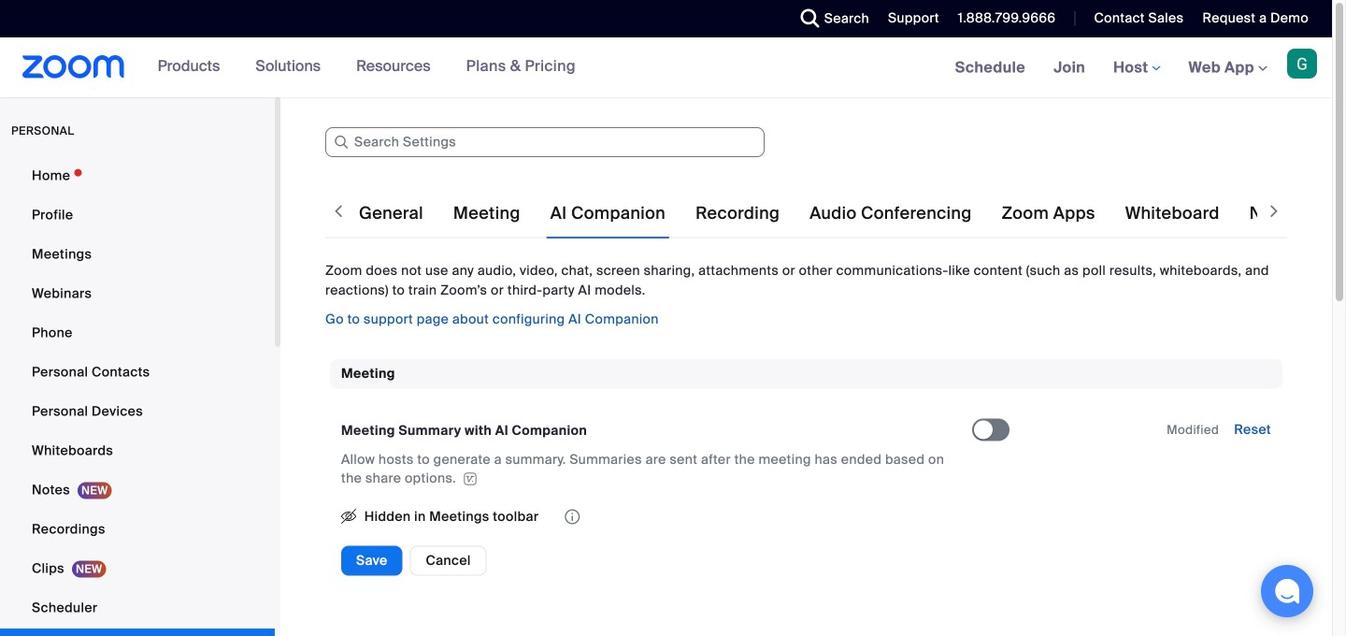 Task type: vqa. For each thing, say whether or not it's contained in the screenshot.
Download Zoom image
no



Task type: locate. For each thing, give the bounding box(es) containing it.
banner
[[0, 37, 1333, 99]]

meetings navigation
[[942, 37, 1333, 99]]

application
[[341, 503, 973, 531]]

meeting element
[[330, 359, 1283, 607]]

scroll left image
[[329, 202, 348, 221]]



Task type: describe. For each thing, give the bounding box(es) containing it.
tabs of my account settings page tab list
[[355, 187, 1347, 239]]

profile picture image
[[1288, 49, 1318, 79]]

product information navigation
[[144, 37, 590, 97]]

learn more about hidden in meetings toolbar image
[[563, 510, 582, 523]]

open chat image
[[1275, 578, 1301, 604]]

Search Settings text field
[[326, 127, 765, 157]]

scroll right image
[[1266, 202, 1284, 221]]

personal menu menu
[[0, 157, 275, 636]]

application inside meeting element
[[341, 503, 973, 531]]

zoom logo image
[[22, 55, 125, 79]]



